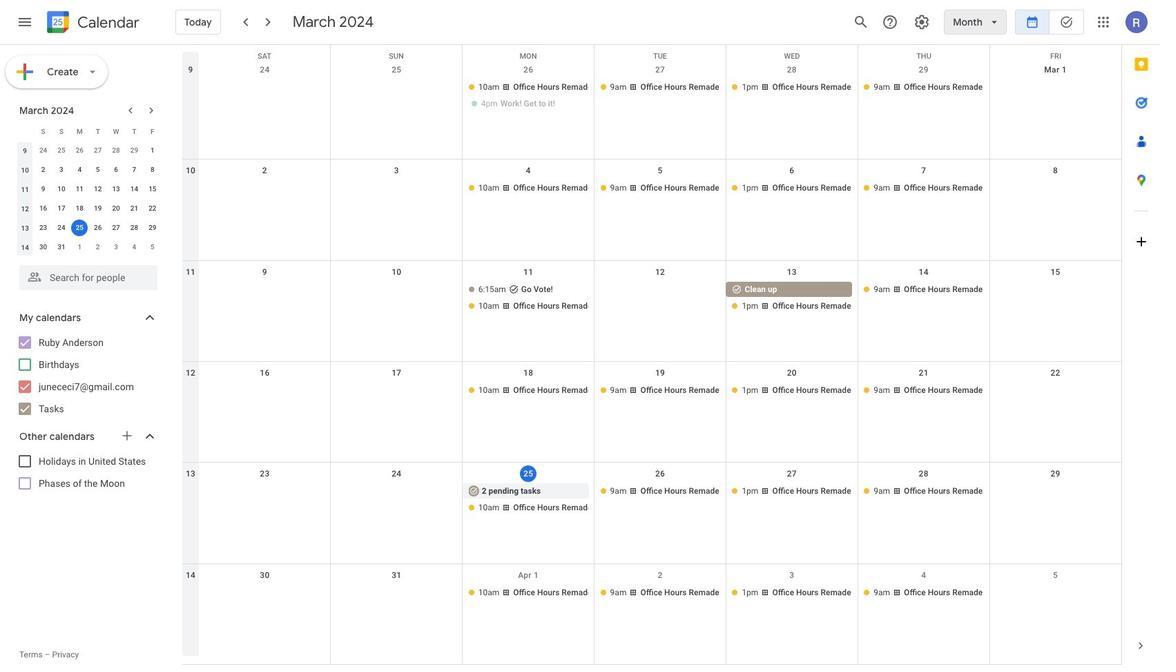 Task type: describe. For each thing, give the bounding box(es) containing it.
7 element
[[126, 162, 143, 178]]

february 29 element
[[126, 142, 143, 159]]

4 element
[[71, 162, 88, 178]]

25, today element
[[71, 220, 88, 236]]

column header inside march 2024 'grid'
[[16, 122, 34, 141]]

13 element
[[108, 181, 124, 198]]

31 element
[[53, 239, 70, 256]]

main drawer image
[[17, 14, 33, 30]]

settings menu image
[[914, 14, 931, 30]]

28 element
[[126, 220, 143, 236]]

add other calendars image
[[120, 429, 134, 443]]

5 element
[[90, 162, 106, 178]]

february 24 element
[[35, 142, 52, 159]]

21 element
[[126, 200, 143, 217]]

23 element
[[35, 220, 52, 236]]

february 26 element
[[71, 142, 88, 159]]

30 element
[[35, 239, 52, 256]]

cell inside row group
[[71, 218, 89, 238]]

6 element
[[108, 162, 124, 178]]

10 element
[[53, 181, 70, 198]]

calendar element
[[44, 8, 139, 39]]

15 element
[[144, 181, 161, 198]]

14 element
[[126, 181, 143, 198]]



Task type: vqa. For each thing, say whether or not it's contained in the screenshot.
4pm
no



Task type: locate. For each thing, give the bounding box(es) containing it.
16 element
[[35, 200, 52, 217]]

12 element
[[90, 181, 106, 198]]

april 4 element
[[126, 239, 143, 256]]

17 element
[[53, 200, 70, 217]]

19 element
[[90, 200, 106, 217]]

22 element
[[144, 200, 161, 217]]

april 1 element
[[71, 239, 88, 256]]

row group inside march 2024 'grid'
[[16, 141, 162, 257]]

29 element
[[144, 220, 161, 236]]

2 element
[[35, 162, 52, 178]]

row group
[[16, 141, 162, 257]]

27 element
[[108, 220, 124, 236]]

1 element
[[144, 142, 161, 159]]

april 2 element
[[90, 239, 106, 256]]

my calendars list
[[3, 332, 171, 420]]

grid
[[182, 45, 1122, 665]]

None search field
[[0, 260, 171, 290]]

heading inside calendar element
[[75, 14, 139, 31]]

row
[[182, 45, 1122, 66], [182, 59, 1122, 160], [16, 122, 162, 141], [16, 141, 162, 160], [182, 160, 1122, 261], [16, 160, 162, 180], [16, 180, 162, 199], [16, 199, 162, 218], [16, 218, 162, 238], [16, 238, 162, 257], [182, 261, 1122, 362], [182, 362, 1122, 463], [182, 463, 1122, 564], [182, 564, 1122, 665]]

cell
[[199, 79, 331, 113], [331, 79, 463, 113], [463, 79, 594, 113], [990, 79, 1122, 113], [199, 181, 331, 197], [331, 181, 463, 197], [990, 181, 1122, 197], [71, 218, 89, 238], [199, 282, 331, 315], [331, 282, 463, 315], [463, 282, 594, 315], [594, 282, 726, 315], [726, 282, 858, 315], [990, 282, 1122, 315], [199, 383, 331, 399], [331, 383, 463, 399], [990, 383, 1122, 399], [199, 484, 331, 517], [331, 484, 463, 517], [463, 484, 594, 517], [990, 484, 1122, 517], [199, 585, 331, 601], [331, 585, 463, 601], [990, 585, 1122, 601]]

february 28 element
[[108, 142, 124, 159]]

3 element
[[53, 162, 70, 178]]

24 element
[[53, 220, 70, 236]]

Search for people text field
[[28, 265, 149, 290]]

20 element
[[108, 200, 124, 217]]

april 5 element
[[144, 239, 161, 256]]

26 element
[[90, 220, 106, 236]]

tab list
[[1123, 45, 1160, 627]]

march 2024 grid
[[13, 122, 162, 257]]

8 element
[[144, 162, 161, 178]]

column header
[[16, 122, 34, 141]]

other calendars list
[[3, 450, 171, 495]]

heading
[[75, 14, 139, 31]]

11 element
[[71, 181, 88, 198]]

february 25 element
[[53, 142, 70, 159]]

february 27 element
[[90, 142, 106, 159]]

18 element
[[71, 200, 88, 217]]

9 element
[[35, 181, 52, 198]]

april 3 element
[[108, 239, 124, 256]]



